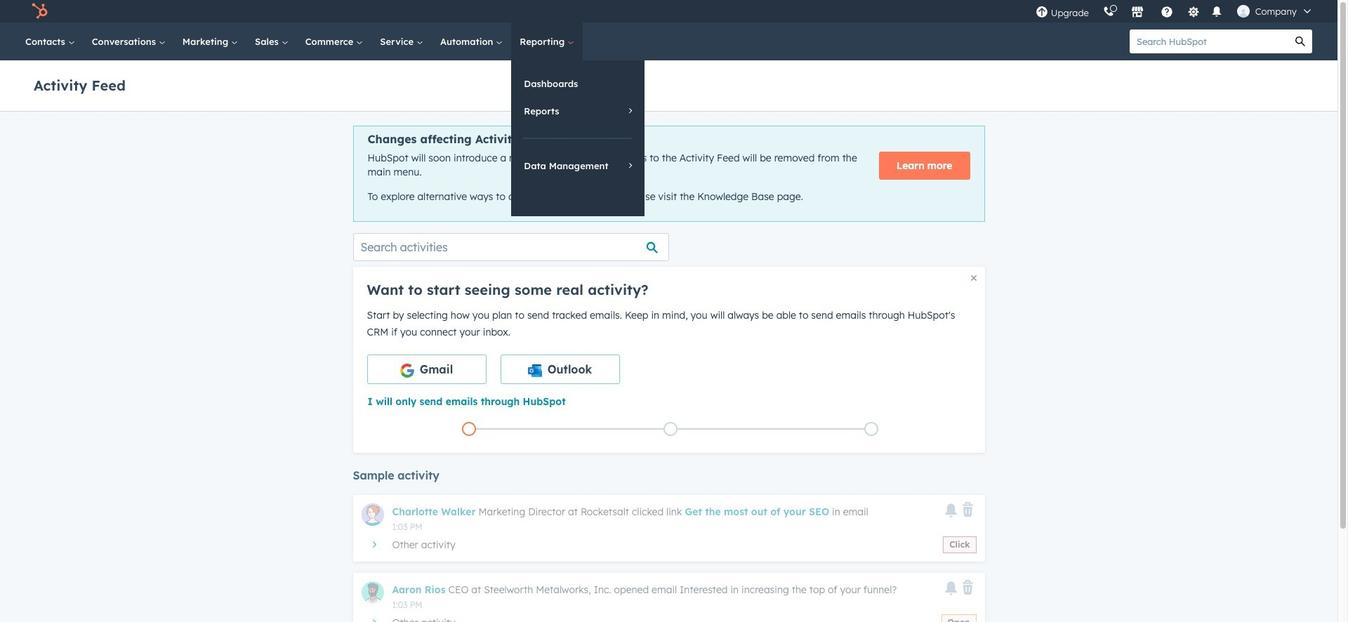 Task type: vqa. For each thing, say whether or not it's contained in the screenshot.
the rightmost Press to sort. icon
no



Task type: describe. For each thing, give the bounding box(es) containing it.
close image
[[971, 275, 977, 281]]

reporting menu
[[512, 60, 645, 216]]

Search HubSpot search field
[[1130, 30, 1289, 53]]

marketplaces image
[[1132, 6, 1144, 19]]

jacob simon image
[[1238, 5, 1250, 18]]



Task type: locate. For each thing, give the bounding box(es) containing it.
menu
[[1029, 0, 1321, 22]]

list
[[368, 419, 973, 439]]

onboarding.steps.sendtrackedemailingmail.title image
[[667, 426, 674, 434]]

onboarding.steps.finalstep.title image
[[868, 426, 875, 434]]

Search activities search field
[[353, 233, 669, 261]]

None checkbox
[[367, 355, 486, 384], [501, 355, 620, 384], [367, 355, 486, 384], [501, 355, 620, 384]]



